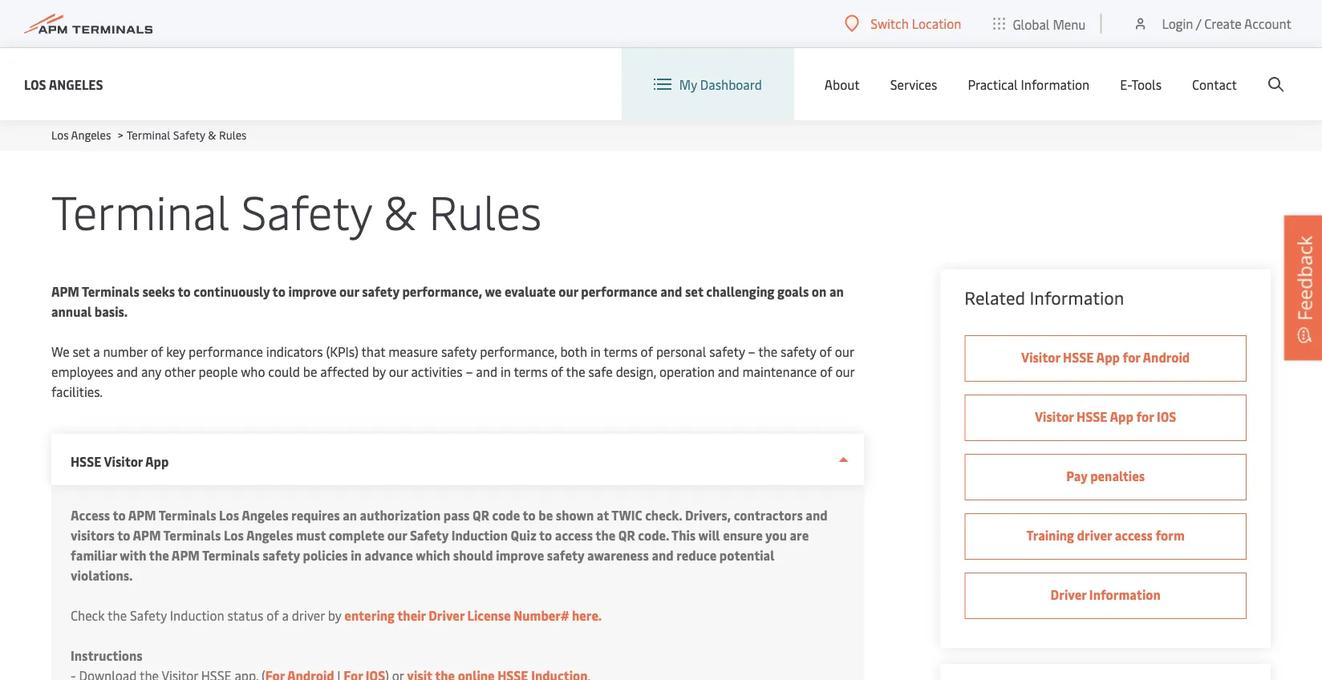 Task type: describe. For each thing, give the bounding box(es) containing it.
authorization
[[360, 507, 441, 524]]

who
[[241, 363, 265, 380]]

entering
[[345, 607, 395, 624]]

for for ios
[[1137, 408, 1154, 425]]

this
[[672, 527, 696, 544]]

challenging
[[706, 283, 775, 300]]

of inside hsse visitor app element
[[267, 607, 279, 624]]

measure
[[389, 343, 438, 360]]

operation
[[660, 363, 715, 380]]

e-
[[1120, 76, 1132, 93]]

annual
[[51, 303, 92, 320]]

facilities.
[[51, 383, 103, 400]]

check.
[[645, 507, 682, 524]]

visitor for visitor hsse app for ios
[[1035, 408, 1074, 425]]

and inside "apm terminals seeks to continuously to improve our safety performance, we evaluate our performance and set challenging goals on an annual basis."
[[661, 283, 682, 300]]

0 horizontal spatial &
[[208, 127, 216, 142]]

their
[[397, 607, 426, 624]]

penalties
[[1091, 467, 1145, 485]]

training driver access form
[[1027, 527, 1185, 544]]

code.
[[638, 527, 669, 544]]

visitor hsse app for ios link
[[965, 395, 1247, 441]]

hsse for visitor hsse app for ios
[[1077, 408, 1108, 425]]

people
[[199, 363, 238, 380]]

1 horizontal spatial rules
[[429, 179, 542, 242]]

account
[[1245, 15, 1292, 32]]

evaluate
[[505, 283, 556, 300]]

personal
[[656, 343, 706, 360]]

and down "number"
[[117, 363, 138, 380]]

improve inside access to apm terminals los angeles requires an authorization pass qr code to be shown at twic check. drivers, contractors and visitors to apm terminals los angeles must complete our safety induction quiz to access the qr code. this will ensure you are familiar with the apm terminals safety policies in advance which should improve safety awareness and reduce potential violations.
[[496, 547, 544, 564]]

los angeles
[[24, 75, 103, 93]]

twic
[[612, 507, 642, 524]]

app for ios
[[1110, 408, 1134, 425]]

both
[[560, 343, 587, 360]]

you
[[765, 527, 787, 544]]

>
[[118, 127, 123, 142]]

2 access from the left
[[1115, 527, 1153, 544]]

app inside 'hsse visitor app' dropdown button
[[145, 453, 169, 470]]

to up with
[[117, 527, 130, 544]]

app for android
[[1097, 349, 1120, 366]]

login / create account
[[1162, 15, 1292, 32]]

safety inside "apm terminals seeks to continuously to improve our safety performance, we evaluate our performance and set challenging goals on an annual basis."
[[362, 283, 399, 300]]

pay penalties link
[[965, 454, 1247, 501]]

advance
[[365, 547, 413, 564]]

here.
[[572, 607, 602, 624]]

(kpis)
[[326, 343, 359, 360]]

services button
[[890, 48, 938, 120]]

visitors
[[71, 527, 115, 544]]

safety down shown
[[547, 547, 585, 564]]

violations.
[[71, 567, 133, 584]]

performance inside 'we set a number of key performance indicators (kpis) that measure safety performance, both in terms of personal safety – the safety of our employees and any other people who could be affected by our activities – and in terms of the safe design, operation and maintenance of our facilities.'
[[189, 343, 263, 360]]

0 vertical spatial –
[[748, 343, 756, 360]]

set inside "apm terminals seeks to continuously to improve our safety performance, we evaluate our performance and set challenging goals on an annual basis."
[[685, 283, 703, 300]]

on
[[812, 283, 827, 300]]

employees
[[51, 363, 113, 380]]

complete
[[329, 527, 385, 544]]

information for driver information
[[1090, 586, 1161, 603]]

my
[[679, 76, 697, 93]]

for for android
[[1123, 349, 1141, 366]]

switch location button
[[845, 15, 962, 32]]

indicators
[[266, 343, 323, 360]]

android
[[1143, 349, 1190, 366]]

los angeles > terminal safety & rules
[[51, 127, 247, 142]]

pay
[[1067, 467, 1088, 485]]

practical information button
[[968, 48, 1090, 120]]

requires
[[291, 507, 340, 524]]

visitor hsse app for android link
[[965, 335, 1247, 382]]

awareness
[[587, 547, 649, 564]]

to up quiz
[[523, 507, 536, 524]]

ios
[[1157, 408, 1177, 425]]

training driver access form link
[[965, 514, 1247, 560]]

goals
[[778, 283, 809, 300]]

reduce
[[677, 547, 717, 564]]

0 horizontal spatial qr
[[473, 507, 489, 524]]

instructions
[[71, 647, 142, 664]]

the up maintenance
[[758, 343, 778, 360]]

terminals inside "apm terminals seeks to continuously to improve our safety performance, we evaluate our performance and set challenging goals on an annual basis."
[[82, 283, 139, 300]]

set inside 'we set a number of key performance indicators (kpis) that measure safety performance, both in terms of personal safety – the safety of our employees and any other people who could be affected by our activities – and in terms of the safe design, operation and maintenance of our facilities.'
[[73, 343, 90, 360]]

check the safety induction status of a driver by entering their driver license number# here.
[[71, 607, 602, 624]]

are
[[790, 527, 809, 544]]

with
[[120, 547, 146, 564]]

a inside 'we set a number of key performance indicators (kpis) that measure safety performance, both in terms of personal safety – the safety of our employees and any other people who could be affected by our activities – and in terms of the safe design, operation and maintenance of our facilities.'
[[93, 343, 100, 360]]

contractors
[[734, 507, 803, 524]]

my dashboard button
[[654, 48, 762, 120]]

will
[[699, 527, 720, 544]]

that
[[361, 343, 385, 360]]

must
[[296, 527, 326, 544]]

pass
[[444, 507, 470, 524]]

practical information
[[968, 76, 1090, 93]]

feedback button
[[1285, 216, 1322, 360]]

e-tools button
[[1120, 48, 1162, 120]]

access
[[71, 507, 110, 524]]

should
[[453, 547, 493, 564]]

of up design,
[[641, 343, 653, 360]]

login / create account link
[[1133, 0, 1292, 47]]

driver inside hsse visitor app element
[[429, 607, 465, 624]]

activities
[[411, 363, 463, 380]]

dashboard
[[700, 76, 762, 93]]

entering their driver license number# here. link
[[345, 607, 602, 624]]

safety up "activities"
[[441, 343, 477, 360]]

performance inside "apm terminals seeks to continuously to improve our safety performance, we evaluate our performance and set challenging goals on an annual basis."
[[581, 283, 658, 300]]

switch
[[871, 15, 909, 32]]

any
[[141, 363, 161, 380]]

switch location
[[871, 15, 962, 32]]

services
[[890, 76, 938, 93]]

in inside access to apm terminals los angeles requires an authorization pass qr code to be shown at twic check. drivers, contractors and visitors to apm terminals los angeles must complete our safety induction quiz to access the qr code. this will ensure you are familiar with the apm terminals safety policies in advance which should improve safety awareness and reduce potential violations.
[[351, 547, 362, 564]]

key
[[166, 343, 185, 360]]

potential
[[720, 547, 775, 564]]

0 horizontal spatial rules
[[219, 127, 247, 142]]

safety up maintenance
[[781, 343, 816, 360]]

information for related information
[[1030, 286, 1124, 309]]



Task type: vqa. For each thing, say whether or not it's contained in the screenshot.
units) related to Length (please provide in imperial units)
no



Task type: locate. For each thing, give the bounding box(es) containing it.
in up safe
[[591, 343, 601, 360]]

1 horizontal spatial driver
[[1051, 586, 1087, 603]]

1 horizontal spatial qr
[[619, 527, 635, 544]]

menu
[[1053, 15, 1086, 32]]

1 vertical spatial performance
[[189, 343, 263, 360]]

the down at
[[596, 527, 616, 544]]

0 vertical spatial set
[[685, 283, 703, 300]]

0 horizontal spatial be
[[303, 363, 317, 380]]

0 horizontal spatial by
[[328, 607, 341, 624]]

for left android
[[1123, 349, 1141, 366]]

of right maintenance
[[820, 363, 832, 380]]

1 horizontal spatial a
[[282, 607, 289, 624]]

my dashboard
[[679, 76, 762, 93]]

1 vertical spatial driver
[[292, 607, 325, 624]]

be inside 'we set a number of key performance indicators (kpis) that measure safety performance, both in terms of personal safety – the safety of our employees and any other people who could be affected by our activities – and in terms of the safe design, operation and maintenance of our facilities.'
[[303, 363, 317, 380]]

0 vertical spatial terminal
[[127, 127, 170, 142]]

2 vertical spatial in
[[351, 547, 362, 564]]

driver inside driver information link
[[1051, 586, 1087, 603]]

our inside access to apm terminals los angeles requires an authorization pass qr code to be shown at twic check. drivers, contractors and visitors to apm terminals los angeles must complete our safety induction quiz to access the qr code. this will ensure you are familiar with the apm terminals safety policies in advance which should improve safety awareness and reduce potential violations.
[[387, 527, 407, 544]]

hsse inside dropdown button
[[71, 453, 101, 470]]

an inside "apm terminals seeks to continuously to improve our safety performance, we evaluate our performance and set challenging goals on an annual basis."
[[830, 283, 844, 300]]

1 horizontal spatial an
[[830, 283, 844, 300]]

– up maintenance
[[748, 343, 756, 360]]

induction up should
[[452, 527, 508, 544]]

a right status
[[282, 607, 289, 624]]

1 horizontal spatial improve
[[496, 547, 544, 564]]

0 horizontal spatial terms
[[514, 363, 548, 380]]

0 vertical spatial los angeles link
[[24, 74, 103, 94]]

0 vertical spatial driver
[[1051, 586, 1087, 603]]

los angeles link
[[24, 74, 103, 94], [51, 127, 111, 142]]

which
[[416, 547, 450, 564]]

policies
[[303, 547, 348, 564]]

2 vertical spatial hsse
[[71, 453, 101, 470]]

driver left entering at bottom
[[292, 607, 325, 624]]

0 vertical spatial app
[[1097, 349, 1120, 366]]

performance up both
[[581, 283, 658, 300]]

pay penalties
[[1067, 467, 1145, 485]]

the right the check
[[108, 607, 127, 624]]

improve up indicators
[[288, 283, 337, 300]]

0 vertical spatial performance
[[581, 283, 658, 300]]

an inside access to apm terminals los angeles requires an authorization pass qr code to be shown at twic check. drivers, contractors and visitors to apm terminals los angeles must complete our safety induction quiz to access the qr code. this will ensure you are familiar with the apm terminals safety policies in advance which should improve safety awareness and reduce potential violations.
[[343, 507, 357, 524]]

1 access from the left
[[555, 527, 593, 544]]

global menu button
[[978, 0, 1102, 48]]

be inside access to apm terminals los angeles requires an authorization pass qr code to be shown at twic check. drivers, contractors and visitors to apm terminals los angeles must complete our safety induction quiz to access the qr code. this will ensure you are familiar with the apm terminals safety policies in advance which should improve safety awareness and reduce potential violations.
[[539, 507, 553, 524]]

about
[[825, 76, 860, 93]]

improve down quiz
[[496, 547, 544, 564]]

feedback
[[1291, 236, 1318, 321]]

hsse up visitor hsse app for ios
[[1063, 349, 1094, 366]]

0 vertical spatial a
[[93, 343, 100, 360]]

0 vertical spatial by
[[372, 363, 386, 380]]

1 vertical spatial information
[[1030, 286, 1124, 309]]

training
[[1027, 527, 1074, 544]]

driver information link
[[965, 573, 1247, 619]]

1 horizontal spatial –
[[748, 343, 756, 360]]

&
[[208, 127, 216, 142], [384, 179, 417, 242]]

induction left status
[[170, 607, 224, 624]]

the down both
[[566, 363, 585, 380]]

driver right training
[[1077, 527, 1112, 544]]

1 horizontal spatial driver
[[1077, 527, 1112, 544]]

hsse
[[1063, 349, 1094, 366], [1077, 408, 1108, 425], [71, 453, 101, 470]]

terminal safety & rules
[[51, 179, 542, 242]]

terms up design,
[[604, 343, 638, 360]]

drivers,
[[685, 507, 731, 524]]

0 horizontal spatial access
[[555, 527, 593, 544]]

0 vertical spatial in
[[591, 343, 601, 360]]

an right on
[[830, 283, 844, 300]]

improve
[[288, 283, 337, 300], [496, 547, 544, 564]]

visitor up access
[[104, 453, 143, 470]]

0 horizontal spatial improve
[[288, 283, 337, 300]]

visitor hsse app for android
[[1022, 349, 1190, 366]]

for
[[1123, 349, 1141, 366], [1137, 408, 1154, 425]]

1 vertical spatial set
[[73, 343, 90, 360]]

practical
[[968, 76, 1018, 93]]

induction
[[452, 527, 508, 544], [170, 607, 224, 624]]

1 vertical spatial a
[[282, 607, 289, 624]]

driver inside hsse visitor app element
[[292, 607, 325, 624]]

safe
[[589, 363, 613, 380]]

app inside visitor hsse app for ios link
[[1110, 408, 1134, 425]]

0 horizontal spatial an
[[343, 507, 357, 524]]

related information
[[965, 286, 1124, 309]]

visitor down related information
[[1022, 349, 1060, 366]]

be left shown
[[539, 507, 553, 524]]

shown
[[556, 507, 594, 524]]

performance, inside 'we set a number of key performance indicators (kpis) that measure safety performance, both in terms of personal safety – the safety of our employees and any other people who could be affected by our activities – and in terms of the safe design, operation and maintenance of our facilities.'
[[480, 343, 557, 360]]

performance, left we
[[402, 283, 482, 300]]

apm
[[51, 283, 79, 300], [128, 507, 156, 524], [133, 527, 161, 544], [172, 547, 200, 564]]

to right continuously
[[273, 283, 286, 300]]

0 vertical spatial rules
[[219, 127, 247, 142]]

and right "activities"
[[476, 363, 498, 380]]

0 vertical spatial induction
[[452, 527, 508, 544]]

1 horizontal spatial terms
[[604, 343, 638, 360]]

1 vertical spatial for
[[1137, 408, 1154, 425]]

of down both
[[551, 363, 563, 380]]

1 vertical spatial los angeles link
[[51, 127, 111, 142]]

in right "activities"
[[501, 363, 511, 380]]

0 horizontal spatial a
[[93, 343, 100, 360]]

1 vertical spatial induction
[[170, 607, 224, 624]]

an
[[830, 283, 844, 300], [343, 507, 357, 524]]

terminal down los angeles > terminal safety & rules
[[51, 179, 230, 242]]

1 horizontal spatial by
[[372, 363, 386, 380]]

0 vertical spatial improve
[[288, 283, 337, 300]]

1 vertical spatial be
[[539, 507, 553, 524]]

for left ios
[[1137, 408, 1154, 425]]

in down complete
[[351, 547, 362, 564]]

access inside access to apm terminals los angeles requires an authorization pass qr code to be shown at twic check. drivers, contractors and visitors to apm terminals los angeles must complete our safety induction quiz to access the qr code. this will ensure you are familiar with the apm terminals safety policies in advance which should improve safety awareness and reduce potential violations.
[[555, 527, 593, 544]]

1 horizontal spatial access
[[1115, 527, 1153, 544]]

1 vertical spatial by
[[328, 607, 341, 624]]

and right operation
[[718, 363, 739, 380]]

license
[[467, 607, 511, 624]]

1 horizontal spatial be
[[539, 507, 553, 524]]

0 vertical spatial an
[[830, 283, 844, 300]]

visitor inside dropdown button
[[104, 453, 143, 470]]

the right with
[[149, 547, 169, 564]]

0 horizontal spatial induction
[[170, 607, 224, 624]]

set up employees
[[73, 343, 90, 360]]

a up employees
[[93, 343, 100, 360]]

1 vertical spatial qr
[[619, 527, 635, 544]]

our
[[339, 283, 359, 300], [559, 283, 578, 300], [835, 343, 854, 360], [389, 363, 408, 380], [836, 363, 855, 380], [387, 527, 407, 544]]

0 vertical spatial driver
[[1077, 527, 1112, 544]]

1 vertical spatial terms
[[514, 363, 548, 380]]

and up personal at the bottom of the page
[[661, 283, 682, 300]]

number#
[[514, 607, 569, 624]]

1 horizontal spatial set
[[685, 283, 703, 300]]

1 horizontal spatial in
[[501, 363, 511, 380]]

could
[[268, 363, 300, 380]]

driver
[[1051, 586, 1087, 603], [429, 607, 465, 624]]

2 vertical spatial visitor
[[104, 453, 143, 470]]

safety down must
[[263, 547, 300, 564]]

by left entering at bottom
[[328, 607, 341, 624]]

by inside hsse visitor app element
[[328, 607, 341, 624]]

safety up operation
[[709, 343, 745, 360]]

hsse up access
[[71, 453, 101, 470]]

access left form
[[1115, 527, 1153, 544]]

information down training driver access form link
[[1090, 586, 1161, 603]]

set
[[685, 283, 703, 300], [73, 343, 90, 360]]

1 vertical spatial hsse
[[1077, 408, 1108, 425]]

of right status
[[267, 607, 279, 624]]

basis.
[[95, 303, 128, 320]]

to right access
[[113, 507, 126, 524]]

2 vertical spatial information
[[1090, 586, 1161, 603]]

to right the 'seeks'
[[178, 283, 191, 300]]

we
[[485, 283, 502, 300]]

performance, inside "apm terminals seeks to continuously to improve our safety performance, we evaluate our performance and set challenging goals on an annual basis."
[[402, 283, 482, 300]]

be
[[303, 363, 317, 380], [539, 507, 553, 524]]

2 horizontal spatial in
[[591, 343, 601, 360]]

induction inside access to apm terminals los angeles requires an authorization pass qr code to be shown at twic check. drivers, contractors and visitors to apm terminals los angeles must complete our safety induction quiz to access the qr code. this will ensure you are familiar with the apm terminals safety policies in advance which should improve safety awareness and reduce potential violations.
[[452, 527, 508, 544]]

1 horizontal spatial induction
[[452, 527, 508, 544]]

0 vertical spatial for
[[1123, 349, 1141, 366]]

information down "global menu"
[[1021, 76, 1090, 93]]

0 horizontal spatial –
[[466, 363, 473, 380]]

seeks
[[142, 283, 175, 300]]

continuously
[[194, 283, 270, 300]]

apm terminals seeks to continuously to improve our safety performance, we evaluate our performance and set challenging goals on an annual basis.
[[51, 283, 844, 320]]

1 horizontal spatial &
[[384, 179, 417, 242]]

about button
[[825, 48, 860, 120]]

by inside 'we set a number of key performance indicators (kpis) that measure safety performance, both in terms of personal safety – the safety of our employees and any other people who could be affected by our activities – and in terms of the safe design, operation and maintenance of our facilities.'
[[372, 363, 386, 380]]

0 horizontal spatial set
[[73, 343, 90, 360]]

information up visitor hsse app for android
[[1030, 286, 1124, 309]]

1 vertical spatial performance,
[[480, 343, 557, 360]]

app inside visitor hsse app for android link
[[1097, 349, 1120, 366]]

apm inside "apm terminals seeks to continuously to improve our safety performance, we evaluate our performance and set challenging goals on an annual basis."
[[51, 283, 79, 300]]

0 horizontal spatial performance
[[189, 343, 263, 360]]

in
[[591, 343, 601, 360], [501, 363, 511, 380], [351, 547, 362, 564]]

0 vertical spatial performance,
[[402, 283, 482, 300]]

information for practical information
[[1021, 76, 1090, 93]]

driver down training
[[1051, 586, 1087, 603]]

access down shown
[[555, 527, 593, 544]]

0 horizontal spatial driver
[[292, 607, 325, 624]]

driver information
[[1051, 586, 1161, 603]]

visitor hsse app for ios
[[1035, 408, 1177, 425]]

1 vertical spatial terminal
[[51, 179, 230, 242]]

of down on
[[820, 343, 832, 360]]

1 vertical spatial driver
[[429, 607, 465, 624]]

/
[[1196, 15, 1202, 32]]

global menu
[[1013, 15, 1086, 32]]

1 vertical spatial in
[[501, 363, 511, 380]]

1 vertical spatial &
[[384, 179, 417, 242]]

– right "activities"
[[466, 363, 473, 380]]

location
[[912, 15, 962, 32]]

1 vertical spatial visitor
[[1035, 408, 1074, 425]]

1 vertical spatial an
[[343, 507, 357, 524]]

improve inside "apm terminals seeks to continuously to improve our safety performance, we evaluate our performance and set challenging goals on an annual basis."
[[288, 283, 337, 300]]

0 vertical spatial &
[[208, 127, 216, 142]]

2 vertical spatial app
[[145, 453, 169, 470]]

1 vertical spatial rules
[[429, 179, 542, 242]]

0 vertical spatial terms
[[604, 343, 638, 360]]

1 vertical spatial improve
[[496, 547, 544, 564]]

0 vertical spatial hsse
[[1063, 349, 1094, 366]]

terminal right '>'
[[127, 127, 170, 142]]

of left key
[[151, 343, 163, 360]]

terminal
[[127, 127, 170, 142], [51, 179, 230, 242]]

contact
[[1192, 76, 1237, 93]]

hsse visitor app element
[[51, 485, 864, 680]]

driver right the their
[[429, 607, 465, 624]]

an up complete
[[343, 507, 357, 524]]

1 vertical spatial –
[[466, 363, 473, 380]]

0 vertical spatial visitor
[[1022, 349, 1060, 366]]

visitor for visitor hsse app for android
[[1022, 349, 1060, 366]]

hsse for visitor hsse app for android
[[1063, 349, 1094, 366]]

visitor up pay
[[1035, 408, 1074, 425]]

login
[[1162, 15, 1193, 32]]

qr right pass
[[473, 507, 489, 524]]

0 horizontal spatial driver
[[429, 607, 465, 624]]

terms left safe
[[514, 363, 548, 380]]

check
[[71, 607, 105, 624]]

affected
[[320, 363, 369, 380]]

tools
[[1132, 76, 1162, 93]]

1 horizontal spatial performance
[[581, 283, 658, 300]]

0 vertical spatial qr
[[473, 507, 489, 524]]

related
[[965, 286, 1026, 309]]

los
[[24, 75, 46, 93], [51, 127, 69, 142], [219, 507, 239, 524], [224, 527, 244, 544]]

we
[[51, 343, 69, 360]]

and up "are"
[[806, 507, 828, 524]]

hsse down visitor hsse app for android link
[[1077, 408, 1108, 425]]

at
[[597, 507, 609, 524]]

0 vertical spatial information
[[1021, 76, 1090, 93]]

a
[[93, 343, 100, 360], [282, 607, 289, 624]]

performance, left both
[[480, 343, 557, 360]]

safety
[[362, 283, 399, 300], [441, 343, 477, 360], [709, 343, 745, 360], [781, 343, 816, 360], [263, 547, 300, 564], [547, 547, 585, 564]]

0 vertical spatial be
[[303, 363, 317, 380]]

create
[[1205, 15, 1242, 32]]

to right quiz
[[539, 527, 552, 544]]

qr
[[473, 507, 489, 524], [619, 527, 635, 544]]

and down "code."
[[652, 547, 674, 564]]

quiz
[[511, 527, 537, 544]]

1 vertical spatial app
[[1110, 408, 1134, 425]]

qr down twic
[[619, 527, 635, 544]]

information inside popup button
[[1021, 76, 1090, 93]]

safety up that
[[362, 283, 399, 300]]

performance up people at the left bottom
[[189, 343, 263, 360]]

by down that
[[372, 363, 386, 380]]

0 horizontal spatial in
[[351, 547, 362, 564]]

set left challenging
[[685, 283, 703, 300]]

safety inside access to apm terminals los angeles requires an authorization pass qr code to be shown at twic check. drivers, contractors and visitors to apm terminals los angeles must complete our safety induction quiz to access the qr code. this will ensure you are familiar with the apm terminals safety policies in advance which should improve safety awareness and reduce potential violations.
[[410, 527, 449, 544]]

be down indicators
[[303, 363, 317, 380]]



